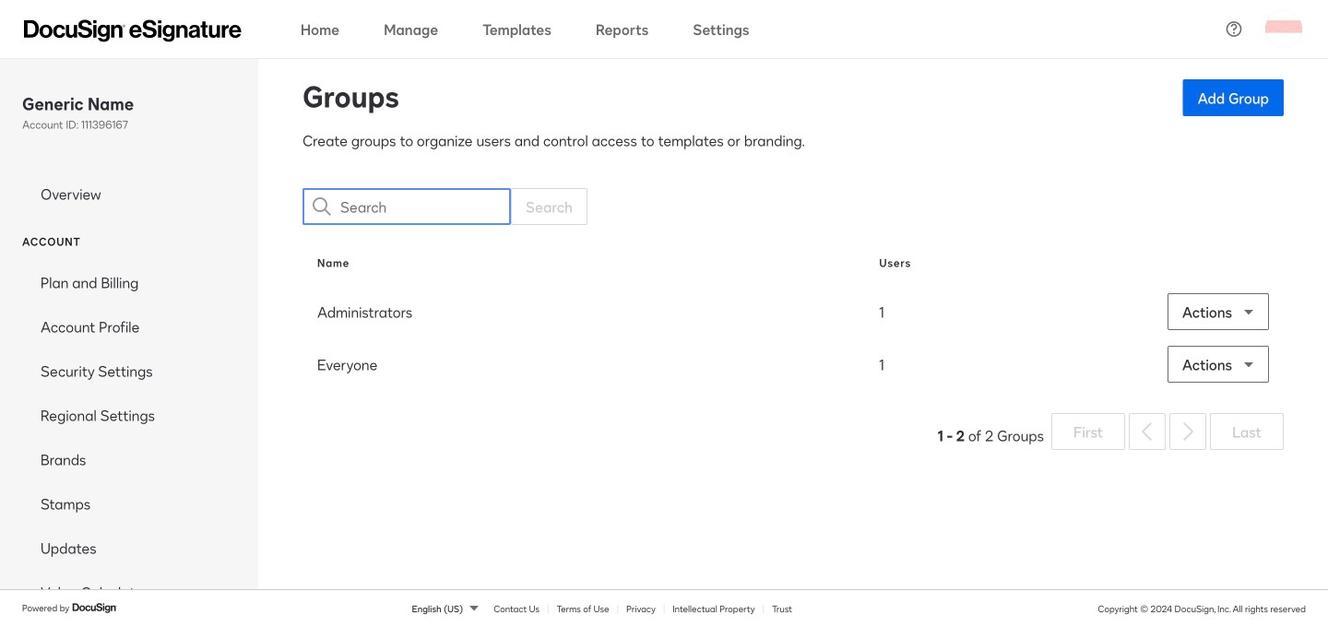Task type: vqa. For each thing, say whether or not it's contained in the screenshot.
Search Text Field
yes



Task type: locate. For each thing, give the bounding box(es) containing it.
your uploaded profile image image
[[1266, 11, 1303, 48]]

Search text field
[[340, 189, 510, 224]]



Task type: describe. For each thing, give the bounding box(es) containing it.
docusign image
[[72, 601, 118, 616]]

account element
[[0, 260, 258, 614]]

docusign admin image
[[24, 20, 242, 42]]



